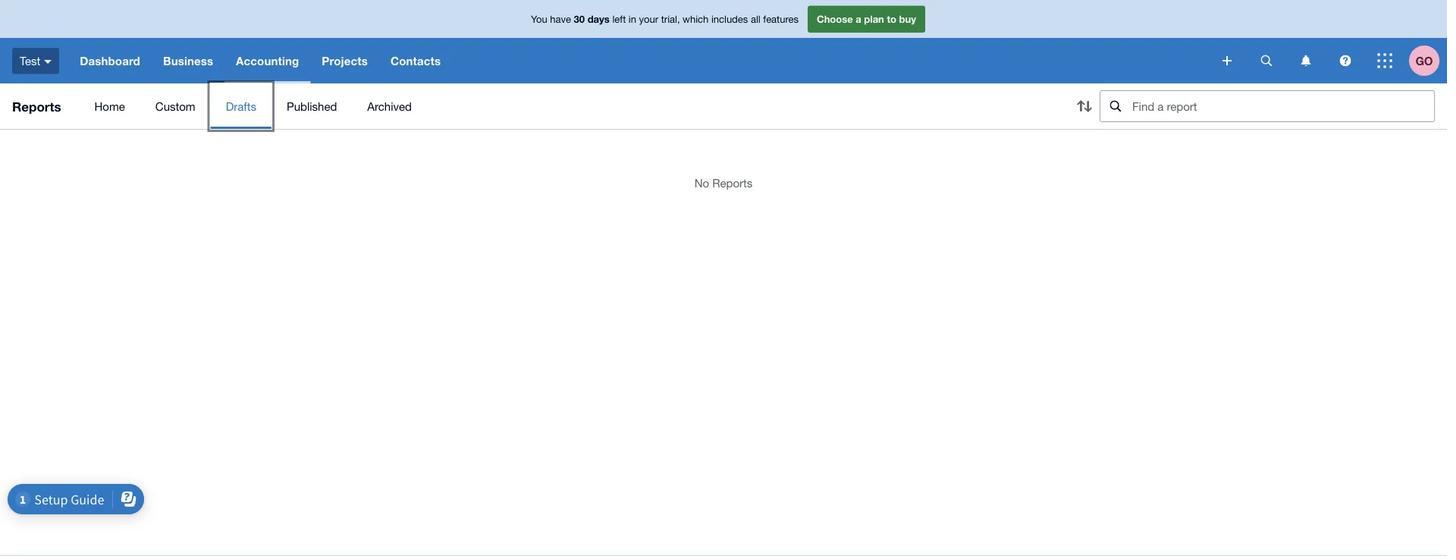 Task type: describe. For each thing, give the bounding box(es) containing it.
which
[[683, 13, 709, 25]]

2 horizontal spatial svg image
[[1302, 55, 1312, 66]]

home link
[[79, 83, 140, 129]]

drafts
[[226, 99, 256, 113]]

buy
[[900, 13, 917, 25]]

go button
[[1410, 38, 1448, 83]]

have
[[550, 13, 571, 25]]

contacts
[[391, 54, 441, 68]]

features
[[764, 13, 799, 25]]

test
[[20, 54, 40, 67]]

includes
[[712, 13, 748, 25]]

accounting
[[236, 54, 299, 68]]

Find a report text field
[[1131, 91, 1435, 121]]

1 horizontal spatial svg image
[[1340, 55, 1352, 66]]

published
[[287, 99, 337, 113]]

banner containing dashboard
[[0, 0, 1448, 83]]

a
[[856, 13, 862, 25]]

left
[[613, 13, 626, 25]]

2 horizontal spatial svg image
[[1378, 53, 1393, 68]]

30
[[574, 13, 585, 25]]

contacts button
[[379, 38, 452, 83]]

no
[[695, 176, 710, 189]]

all
[[751, 13, 761, 25]]

you
[[531, 13, 548, 25]]

archived link
[[352, 83, 427, 129]]

published link
[[272, 83, 352, 129]]

1 horizontal spatial svg image
[[1262, 55, 1273, 66]]

plan
[[865, 13, 885, 25]]



Task type: locate. For each thing, give the bounding box(es) containing it.
you have 30 days left in your trial, which includes all features
[[531, 13, 799, 25]]

navigation
[[68, 38, 1213, 83]]

reports
[[12, 99, 61, 114], [713, 176, 753, 189]]

svg image
[[1378, 53, 1393, 68], [1340, 55, 1352, 66], [44, 60, 52, 64]]

days
[[588, 13, 610, 25]]

0 horizontal spatial reports
[[12, 99, 61, 114]]

choose
[[817, 13, 853, 25]]

menu
[[79, 83, 1058, 129]]

archived
[[368, 99, 412, 113]]

business
[[163, 54, 213, 68]]

menu containing home
[[79, 83, 1058, 129]]

no reports
[[695, 176, 753, 189]]

drafts link
[[211, 83, 272, 129]]

in
[[629, 13, 637, 25]]

projects button
[[311, 38, 379, 83]]

business button
[[152, 38, 225, 83]]

dashboard
[[80, 54, 140, 68]]

0 horizontal spatial svg image
[[44, 60, 52, 64]]

None field
[[1100, 90, 1436, 122]]

banner
[[0, 0, 1448, 83]]

your
[[639, 13, 659, 25]]

reports right no
[[713, 176, 753, 189]]

1 vertical spatial reports
[[713, 176, 753, 189]]

sort reports image
[[1070, 91, 1100, 121]]

go
[[1416, 54, 1434, 68]]

reports down the test "popup button"
[[12, 99, 61, 114]]

projects
[[322, 54, 368, 68]]

trial,
[[661, 13, 680, 25]]

accounting button
[[225, 38, 311, 83]]

0 vertical spatial reports
[[12, 99, 61, 114]]

to
[[887, 13, 897, 25]]

home
[[95, 99, 125, 113]]

custom link
[[140, 83, 211, 129]]

svg image inside the test "popup button"
[[44, 60, 52, 64]]

0 horizontal spatial svg image
[[1223, 56, 1232, 65]]

test button
[[0, 38, 68, 83]]

dashboard link
[[68, 38, 152, 83]]

svg image
[[1262, 55, 1273, 66], [1302, 55, 1312, 66], [1223, 56, 1232, 65]]

choose a plan to buy
[[817, 13, 917, 25]]

custom
[[155, 99, 196, 113]]

navigation containing dashboard
[[68, 38, 1213, 83]]

1 horizontal spatial reports
[[713, 176, 753, 189]]



Task type: vqa. For each thing, say whether or not it's contained in the screenshot.
Dashboard link in the left of the page
yes



